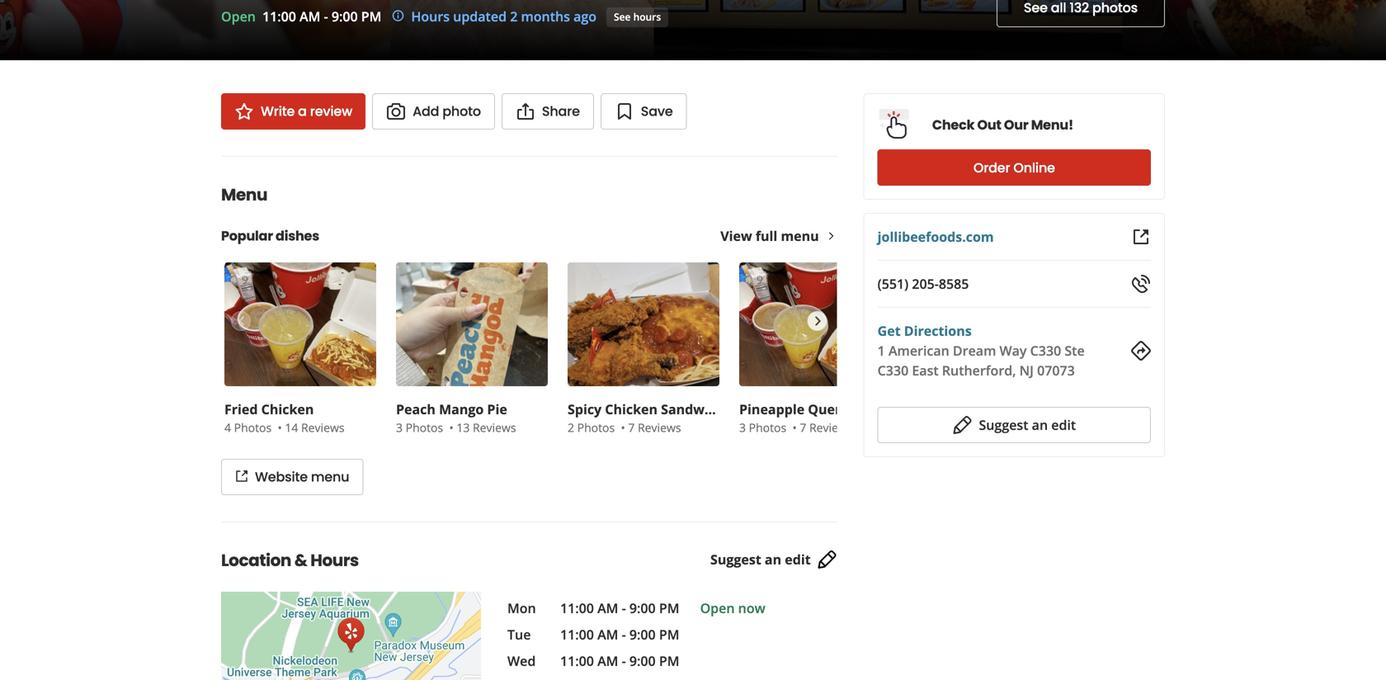Task type: locate. For each thing, give the bounding box(es) containing it.
7 reviews
[[629, 420, 681, 435], [800, 420, 853, 435]]

pm for tue
[[659, 626, 680, 643]]

0 vertical spatial suggest an edit
[[979, 416, 1077, 434]]

open inside location & hours element
[[701, 599, 735, 617]]

(551) 205-8585
[[878, 275, 969, 293]]

suggest inside location & hours element
[[711, 551, 762, 569]]

sandwich
[[661, 400, 724, 418]]

fried chicken 4 photos
[[225, 400, 314, 435]]

1 vertical spatial edit
[[785, 551, 811, 569]]

location & hours element
[[195, 522, 864, 680]]

0 horizontal spatial open
[[221, 7, 256, 25]]

chicken right spicy
[[605, 400, 658, 418]]

1 vertical spatial 11:00 am - 9:00 pm
[[561, 626, 680, 643]]

0 horizontal spatial an
[[765, 551, 782, 569]]

24 share v2 image
[[516, 102, 536, 121]]

0 horizontal spatial menu
[[311, 468, 349, 486]]

tue
[[508, 626, 531, 643]]

0 vertical spatial an
[[1032, 416, 1048, 434]]

0 vertical spatial c330
[[1031, 342, 1062, 360]]

an
[[1032, 416, 1048, 434], [765, 551, 782, 569]]

our
[[1005, 116, 1029, 134]]

7 for chicken
[[629, 420, 635, 435]]

1
[[878, 342, 886, 360]]

1 vertical spatial suggest an edit
[[711, 551, 811, 569]]

1 horizontal spatial suggest an edit
[[979, 416, 1077, 434]]

am for tue
[[598, 626, 619, 643]]

3 reviews from the left
[[638, 420, 681, 435]]

11:00 am - 9:00 pm for wed
[[561, 652, 680, 670]]

website menu
[[255, 468, 349, 486]]

pie
[[487, 400, 508, 418]]

hours
[[411, 7, 450, 25], [311, 549, 359, 572]]

reviews right 14
[[301, 420, 345, 435]]

3 down pineapple
[[740, 420, 746, 435]]

1 vertical spatial an
[[765, 551, 782, 569]]

0 horizontal spatial 2
[[510, 7, 518, 25]]

0 vertical spatial menu
[[781, 227, 819, 245]]

reviews
[[301, 420, 345, 435], [473, 420, 516, 435], [638, 420, 681, 435], [810, 420, 853, 435]]

1 reviews from the left
[[301, 420, 345, 435]]

24 save outline v2 image
[[615, 102, 635, 121]]

reviews for spicy chicken sandwich
[[638, 420, 681, 435]]

1 vertical spatial 2
[[568, 420, 575, 435]]

am
[[300, 7, 321, 25], [598, 599, 619, 617], [598, 626, 619, 643], [598, 652, 619, 670]]

hours inside info alert
[[411, 7, 450, 25]]

suggest up the open now on the right of the page
[[711, 551, 762, 569]]

quencher
[[808, 400, 873, 418]]

next image
[[809, 311, 827, 331]]

2 7 reviews from the left
[[800, 420, 853, 435]]

photo of jollibee - east rutherford, nj, us. image
[[0, 0, 127, 60], [127, 0, 390, 60], [390, 0, 654, 60], [654, 0, 1123, 60], [1123, 0, 1387, 60]]

2 photos from the left
[[406, 420, 443, 435]]

photos down peach
[[406, 420, 443, 435]]

1 horizontal spatial 7
[[800, 420, 807, 435]]

c330 down "1"
[[878, 362, 909, 379]]

1 photos from the left
[[234, 420, 272, 435]]

suggest an edit button
[[878, 407, 1152, 443]]

7 reviews down sandwich
[[629, 420, 681, 435]]

edit inside button
[[1052, 416, 1077, 434]]

&
[[295, 549, 307, 572]]

1 7 reviews from the left
[[629, 420, 681, 435]]

jollibeefoods.com link
[[878, 228, 994, 246]]

photos down pineapple
[[749, 420, 787, 435]]

photos down spicy
[[578, 420, 615, 435]]

- for tue
[[622, 626, 626, 643]]

0 horizontal spatial 7
[[629, 420, 635, 435]]

2
[[510, 7, 518, 25], [568, 420, 575, 435]]

directions
[[905, 322, 972, 340]]

-
[[324, 7, 328, 25], [622, 599, 626, 617], [622, 626, 626, 643], [622, 652, 626, 670]]

1 horizontal spatial 3
[[740, 420, 746, 435]]

3 inside pineapple quencher 3 photos
[[740, 420, 746, 435]]

11:00 for wed
[[561, 652, 594, 670]]

out
[[978, 116, 1002, 134]]

1 vertical spatial c330
[[878, 362, 909, 379]]

1 chicken from the left
[[261, 400, 314, 418]]

9:00
[[332, 7, 358, 25], [630, 599, 656, 617], [630, 626, 656, 643], [630, 652, 656, 670]]

0 horizontal spatial suggest
[[711, 551, 762, 569]]

chicken inside the fried chicken 4 photos
[[261, 400, 314, 418]]

2 3 from the left
[[740, 420, 746, 435]]

1 7 from the left
[[629, 420, 635, 435]]

1 horizontal spatial chicken
[[605, 400, 658, 418]]

popular dishes
[[221, 227, 319, 245]]

1 horizontal spatial suggest
[[979, 416, 1029, 434]]

menu right website
[[311, 468, 349, 486]]

open for open 11:00 am - 9:00 pm
[[221, 7, 256, 25]]

2 reviews from the left
[[473, 420, 516, 435]]

1 horizontal spatial 2
[[568, 420, 575, 435]]

reviews down pie
[[473, 420, 516, 435]]

7 reviews down quencher in the bottom right of the page
[[800, 420, 853, 435]]

- for mon
[[622, 599, 626, 617]]

1 vertical spatial hours
[[311, 549, 359, 572]]

east
[[912, 362, 939, 379]]

0 horizontal spatial 7 reviews
[[629, 420, 681, 435]]

0 vertical spatial hours
[[411, 7, 450, 25]]

map image
[[221, 592, 481, 680]]

mango
[[439, 400, 484, 418]]

suggest an edit
[[979, 416, 1077, 434], [711, 551, 811, 569]]

0 vertical spatial edit
[[1052, 416, 1077, 434]]

pineapple quencher image
[[740, 263, 892, 386]]

16 external link v2 image
[[235, 470, 248, 483]]

2 chicken from the left
[[605, 400, 658, 418]]

open now
[[701, 599, 766, 617]]

suggest an edit down 'nj' on the right of the page
[[979, 416, 1077, 434]]

order online link
[[878, 149, 1152, 186]]

1 horizontal spatial an
[[1032, 416, 1048, 434]]

photos
[[234, 420, 272, 435], [406, 420, 443, 435], [578, 420, 615, 435], [749, 420, 787, 435]]

photos down fried
[[234, 420, 272, 435]]

1 11:00 am - 9:00 pm from the top
[[561, 599, 680, 617]]

11:00 am - 9:00 pm
[[561, 599, 680, 617], [561, 626, 680, 643], [561, 652, 680, 670]]

- for wed
[[622, 652, 626, 670]]

chicken inside spicy chicken sandwich 2 photos
[[605, 400, 658, 418]]

reviews down sandwich
[[638, 420, 681, 435]]

c330 up 07073
[[1031, 342, 1062, 360]]

0 vertical spatial open
[[221, 7, 256, 25]]

4 photos from the left
[[749, 420, 787, 435]]

2 vertical spatial 11:00 am - 9:00 pm
[[561, 652, 680, 670]]

0 horizontal spatial chicken
[[261, 400, 314, 418]]

menu left 14 chevron right outline icon at the right top of page
[[781, 227, 819, 245]]

11:00 am - 9:00 pm for tue
[[561, 626, 680, 643]]

review
[[310, 102, 353, 121]]

popular
[[221, 227, 273, 245]]

1 horizontal spatial 7 reviews
[[800, 420, 853, 435]]

2 11:00 am - 9:00 pm from the top
[[561, 626, 680, 643]]

order online
[[974, 158, 1056, 177]]

1 vertical spatial menu
[[311, 468, 349, 486]]

view full menu link
[[721, 227, 838, 245]]

check
[[933, 116, 975, 134]]

1 horizontal spatial hours
[[411, 7, 450, 25]]

write
[[261, 102, 295, 121]]

3 11:00 am - 9:00 pm from the top
[[561, 652, 680, 670]]

0 vertical spatial 11:00 am - 9:00 pm
[[561, 599, 680, 617]]

1 horizontal spatial edit
[[1052, 416, 1077, 434]]

(551)
[[878, 275, 909, 293]]

11:00
[[262, 7, 296, 25], [561, 599, 594, 617], [561, 626, 594, 643], [561, 652, 594, 670]]

14 reviews
[[285, 420, 345, 435]]

peach mango pie 3 photos
[[396, 400, 508, 435]]

reviews down quencher in the bottom right of the page
[[810, 420, 853, 435]]

2 inside info alert
[[510, 7, 518, 25]]

0 vertical spatial suggest
[[979, 416, 1029, 434]]

7
[[629, 420, 635, 435], [800, 420, 807, 435]]

suggest an edit up 'now'
[[711, 551, 811, 569]]

now
[[739, 599, 766, 617]]

menu
[[221, 183, 268, 206]]

1 vertical spatial open
[[701, 599, 735, 617]]

07073
[[1038, 362, 1075, 379]]

0 horizontal spatial suggest an edit
[[711, 551, 811, 569]]

chicken up 14
[[261, 400, 314, 418]]

menu
[[781, 227, 819, 245], [311, 468, 349, 486]]

ago
[[574, 7, 597, 25]]

0 horizontal spatial edit
[[785, 551, 811, 569]]

an down 'nj' on the right of the page
[[1032, 416, 1048, 434]]

chicken
[[261, 400, 314, 418], [605, 400, 658, 418]]

pm
[[361, 7, 382, 25], [659, 599, 680, 617], [659, 626, 680, 643], [659, 652, 680, 670]]

c330
[[1031, 342, 1062, 360], [878, 362, 909, 379]]

photo
[[443, 102, 481, 121]]

3 down peach
[[396, 420, 403, 435]]

am for mon
[[598, 599, 619, 617]]

hours right "&"
[[311, 549, 359, 572]]

3 photos from the left
[[578, 420, 615, 435]]

write a review link
[[221, 93, 366, 130]]

1 horizontal spatial menu
[[781, 227, 819, 245]]

suggest right 24 pencil v2 icon in the bottom right of the page
[[979, 416, 1029, 434]]

spicy
[[568, 400, 602, 418]]

0 vertical spatial 2
[[510, 7, 518, 25]]

edit down 07073
[[1052, 416, 1077, 434]]

a
[[298, 102, 307, 121]]

2 left months at top left
[[510, 7, 518, 25]]

24 external link v2 image
[[1132, 227, 1152, 247]]

24 pencil v2 image
[[818, 550, 838, 570]]

1 horizontal spatial open
[[701, 599, 735, 617]]

1 3 from the left
[[396, 420, 403, 435]]

3
[[396, 420, 403, 435], [740, 420, 746, 435]]

2 7 from the left
[[800, 420, 807, 435]]

hours right 16 info v2 image
[[411, 7, 450, 25]]

4 reviews from the left
[[810, 420, 853, 435]]

view full menu
[[721, 227, 819, 245]]

0 horizontal spatial 3
[[396, 420, 403, 435]]

2 down spicy
[[568, 420, 575, 435]]

edit left 24 pencil v2 image
[[785, 551, 811, 569]]

reviews for pineapple quencher
[[810, 420, 853, 435]]

1 vertical spatial suggest
[[711, 551, 762, 569]]

an up 'now'
[[765, 551, 782, 569]]

11:00 for mon
[[561, 599, 594, 617]]

9:00 for tue
[[630, 626, 656, 643]]

see
[[614, 10, 631, 24]]

24 star v2 image
[[234, 102, 254, 121]]

open
[[221, 7, 256, 25], [701, 599, 735, 617]]

0 horizontal spatial hours
[[311, 549, 359, 572]]



Task type: vqa. For each thing, say whether or not it's contained in the screenshot.
Photo of Jollibee - East Rutherford, NJ, US.
yes



Task type: describe. For each thing, give the bounding box(es) containing it.
get directions link
[[878, 322, 972, 340]]

reviews for peach mango pie
[[473, 420, 516, 435]]

full
[[756, 227, 778, 245]]

7 for quencher
[[800, 420, 807, 435]]

see hours
[[614, 10, 661, 24]]

previous image
[[231, 311, 250, 331]]

online
[[1014, 158, 1056, 177]]

24 camera v2 image
[[386, 102, 406, 121]]

order
[[974, 158, 1011, 177]]

reviews for fried chicken
[[301, 420, 345, 435]]

hours updated 2 months ago
[[411, 7, 597, 25]]

menu!
[[1032, 116, 1074, 134]]

view
[[721, 227, 753, 245]]

am for wed
[[598, 652, 619, 670]]

website
[[255, 468, 308, 486]]

photos inside pineapple quencher 3 photos
[[749, 420, 787, 435]]

8585
[[939, 275, 969, 293]]

chicken for fried
[[261, 400, 314, 418]]

check out our menu!
[[933, 116, 1074, 134]]

location
[[221, 549, 291, 572]]

get
[[878, 322, 901, 340]]

months
[[521, 7, 570, 25]]

4
[[225, 420, 231, 435]]

suggest inside button
[[979, 416, 1029, 434]]

9:00 for mon
[[630, 599, 656, 617]]

open for open now
[[701, 599, 735, 617]]

suggest an edit inside location & hours element
[[711, 551, 811, 569]]

add photo
[[413, 102, 481, 121]]

menu element
[[195, 156, 895, 495]]

pineapple quencher 3 photos
[[740, 400, 873, 435]]

pm for mon
[[659, 599, 680, 617]]

24 phone v2 image
[[1132, 274, 1152, 294]]

5 photo of jollibee - east rutherford, nj, us. image from the left
[[1123, 0, 1387, 60]]

add photo link
[[372, 93, 495, 130]]

jollibeefoods.com
[[878, 228, 994, 246]]

4 photo of jollibee - east rutherford, nj, us. image from the left
[[654, 0, 1123, 60]]

3 photo of jollibee - east rutherford, nj, us. image from the left
[[390, 0, 654, 60]]

rutherford,
[[943, 362, 1017, 379]]

9:00 for wed
[[630, 652, 656, 670]]

peach mango pie image
[[396, 263, 548, 386]]

an inside location & hours element
[[765, 551, 782, 569]]

save button
[[601, 93, 687, 130]]

24 directions v2 image
[[1132, 341, 1152, 361]]

3 inside "peach mango pie 3 photos"
[[396, 420, 403, 435]]

spicy chicken sandwich 2 photos
[[568, 400, 724, 435]]

ste
[[1065, 342, 1085, 360]]

edit inside location & hours element
[[785, 551, 811, 569]]

7 reviews for quencher
[[800, 420, 853, 435]]

add
[[413, 102, 439, 121]]

peach
[[396, 400, 436, 418]]

info alert
[[392, 7, 597, 26]]

11:00 for tue
[[561, 626, 594, 643]]

open 11:00 am - 9:00 pm
[[221, 7, 382, 25]]

7 reviews for chicken
[[629, 420, 681, 435]]

pineapple
[[740, 400, 805, 418]]

2 inside spicy chicken sandwich 2 photos
[[568, 420, 575, 435]]

photos inside "peach mango pie 3 photos"
[[406, 420, 443, 435]]

11:00 am - 9:00 pm for mon
[[561, 599, 680, 617]]

photos inside spicy chicken sandwich 2 photos
[[578, 420, 615, 435]]

american
[[889, 342, 950, 360]]

dishes
[[276, 227, 319, 245]]

suggest an edit link
[[711, 550, 838, 570]]

fried chicken image
[[225, 263, 376, 386]]

mon
[[508, 599, 536, 617]]

updated
[[453, 7, 507, 25]]

13
[[457, 420, 470, 435]]

website menu link
[[221, 459, 363, 495]]

share button
[[502, 93, 594, 130]]

14
[[285, 420, 298, 435]]

hours
[[634, 10, 661, 24]]

205-
[[912, 275, 939, 293]]

an inside button
[[1032, 416, 1048, 434]]

nj
[[1020, 362, 1034, 379]]

chicken for spicy
[[605, 400, 658, 418]]

see hours link
[[607, 7, 669, 27]]

24 pencil v2 image
[[953, 415, 973, 435]]

photos inside the fried chicken 4 photos
[[234, 420, 272, 435]]

save
[[641, 102, 673, 121]]

1 horizontal spatial c330
[[1031, 342, 1062, 360]]

write a review
[[261, 102, 353, 121]]

dream
[[953, 342, 997, 360]]

fried
[[225, 400, 258, 418]]

0 horizontal spatial c330
[[878, 362, 909, 379]]

13 reviews
[[457, 420, 516, 435]]

get directions 1 american dream way c330 ste c330 east rutherford, nj 07073
[[878, 322, 1085, 379]]

share
[[542, 102, 580, 121]]

pm for wed
[[659, 652, 680, 670]]

2 photo of jollibee - east rutherford, nj, us. image from the left
[[127, 0, 390, 60]]

1 photo of jollibee - east rutherford, nj, us. image from the left
[[0, 0, 127, 60]]

16 info v2 image
[[392, 9, 405, 22]]

spicy chicken sandwich image
[[568, 263, 720, 386]]

way
[[1000, 342, 1027, 360]]

location & hours
[[221, 549, 359, 572]]

suggest an edit inside button
[[979, 416, 1077, 434]]

wed
[[508, 652, 536, 670]]

14 chevron right outline image
[[826, 230, 838, 242]]



